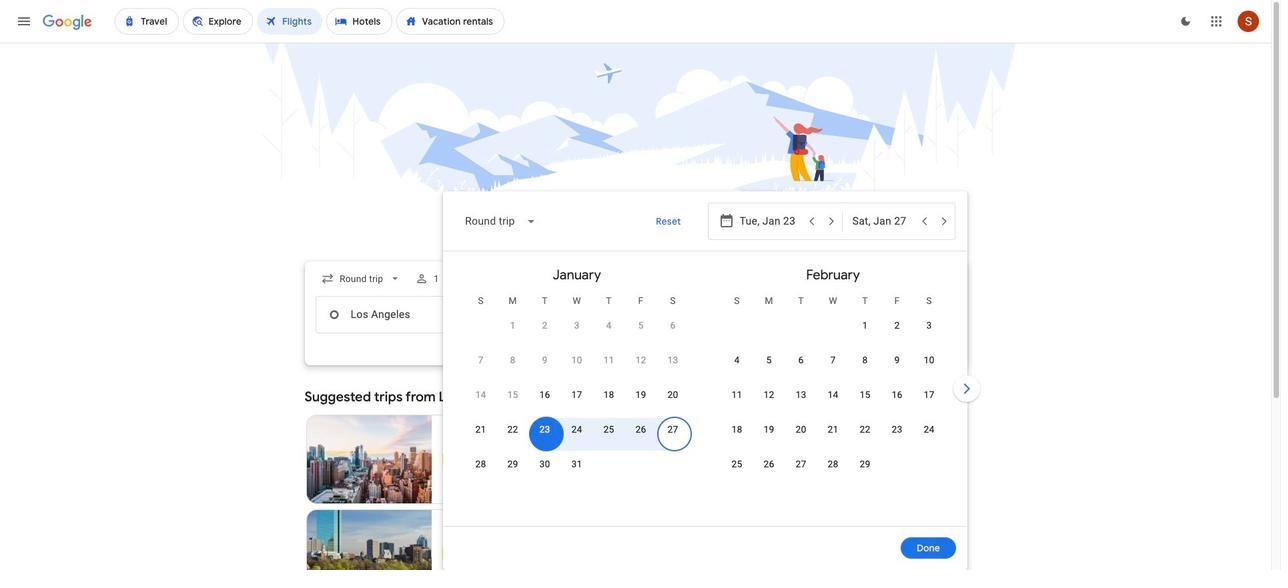 Task type: describe. For each thing, give the bounding box(es) containing it.
thu, feb 1 element
[[863, 319, 868, 332]]

tue, jan 23, departure date. element
[[540, 423, 550, 436]]

fri, feb 2 element
[[895, 319, 900, 332]]

wed, feb 21 element
[[828, 423, 839, 436]]

tue, jan 16 element
[[540, 388, 550, 402]]

tue, feb 27 element
[[796, 458, 807, 471]]

tue, jan 30 element
[[540, 458, 550, 471]]

sun, feb 11 element
[[732, 388, 743, 402]]

mon, feb 26 element
[[764, 458, 775, 471]]

thu, jan 4 element
[[606, 319, 612, 332]]

row up wed, jan 31 element
[[465, 417, 689, 455]]

wed, jan 24 element
[[572, 423, 582, 436]]

sat, jan 27, return date. element
[[668, 423, 678, 436]]

sat, jan 20 element
[[668, 388, 678, 402]]

sun, feb 4 element
[[734, 354, 740, 367]]

mon, jan 15 element
[[508, 388, 518, 402]]

thu, feb 29 element
[[860, 458, 871, 471]]

1 row group from the left
[[449, 257, 705, 521]]

mon, feb 19 element
[[764, 423, 775, 436]]

row up wed, feb 28 element
[[721, 417, 945, 455]]

sat, feb 10 element
[[924, 354, 935, 367]]

row down mon, jan 22 element
[[465, 452, 593, 490]]

tue, feb 13 element
[[796, 388, 807, 402]]

mon, jan 22 element
[[508, 423, 518, 436]]

Flight search field
[[294, 192, 983, 571]]

fri, feb 16 element
[[892, 388, 903, 402]]

fri, feb 23 element
[[892, 423, 903, 436]]

1 spirit image from the top
[[443, 455, 453, 465]]

fri, jan 5 element
[[638, 319, 644, 332]]

thu, jan 25 element
[[604, 423, 614, 436]]

thu, feb 15 element
[[860, 388, 871, 402]]

2 row group from the left
[[705, 257, 961, 521]]

wed, jan 17 element
[[572, 388, 582, 402]]

fri, jan 19 element
[[636, 388, 646, 402]]

tue, feb 20 element
[[796, 423, 807, 436]]

sat, feb 17 element
[[924, 388, 935, 402]]

sun, jan 7 element
[[478, 354, 484, 367]]

suggested trips from los angeles region
[[305, 382, 967, 571]]

Return text field
[[853, 204, 914, 240]]

row down the tue, feb 20 element
[[721, 452, 881, 490]]

1 departure text field from the top
[[740, 204, 801, 240]]

sun, feb 25 element
[[732, 458, 743, 471]]

thu, feb 22 element
[[860, 423, 871, 436]]

tue, jan 2 element
[[542, 319, 548, 332]]

mon, jan 29 element
[[508, 458, 518, 471]]

thu, feb 8 element
[[863, 354, 868, 367]]

2 spirit image from the top
[[443, 549, 453, 560]]

row up wed, jan 24 element
[[465, 382, 689, 420]]



Task type: locate. For each thing, give the bounding box(es) containing it.
grid inside flight search box
[[449, 257, 961, 535]]

mon, jan 1 element
[[510, 319, 516, 332]]

grid
[[449, 257, 961, 535]]

row up fri, feb 9 element
[[849, 308, 945, 351]]

wed, feb 14 element
[[828, 388, 839, 402]]

main menu image
[[16, 13, 32, 29]]

sun, feb 18 element
[[732, 423, 743, 436]]

1 vertical spatial spirit image
[[443, 549, 453, 560]]

row group
[[449, 257, 705, 521], [705, 257, 961, 521]]

0 vertical spatial departure text field
[[740, 204, 801, 240]]

row up wed, jan 10 element
[[497, 308, 689, 351]]

sun, jan 21 element
[[475, 423, 486, 436]]

wed, jan 31 element
[[572, 458, 582, 471]]

next image
[[951, 373, 983, 405]]

mon, jan 8 element
[[510, 354, 516, 367]]

sat, jan 13 element
[[668, 354, 678, 367]]

wed, jan 3 element
[[574, 319, 580, 332]]

fri, jan 12 element
[[636, 354, 646, 367]]

sat, jan 6 element
[[670, 319, 676, 332]]

change appearance image
[[1170, 5, 1202, 37]]

sun, jan 28 element
[[475, 458, 486, 471]]

tue, jan 9 element
[[542, 354, 548, 367]]

1 vertical spatial departure text field
[[740, 297, 832, 333]]

sat, feb 24 element
[[924, 423, 935, 436]]

None text field
[[315, 296, 504, 334]]

0 vertical spatial spirit image
[[443, 455, 453, 465]]

thu, jan 18 element
[[604, 388, 614, 402]]

fri, jan 26 element
[[636, 423, 646, 436]]

wed, jan 10 element
[[572, 354, 582, 367]]

sat, feb 3 element
[[927, 319, 932, 332]]

wed, feb 7 element
[[831, 354, 836, 367]]

Return text field
[[853, 297, 945, 333]]

None field
[[454, 206, 547, 238], [315, 267, 407, 291], [454, 206, 547, 238], [315, 267, 407, 291]]

fri, feb 9 element
[[895, 354, 900, 367]]

spirit image
[[443, 455, 453, 465], [443, 549, 453, 560]]

sun, jan 14 element
[[475, 388, 486, 402]]

row up the wed, feb 21 element
[[721, 382, 945, 420]]

mon, feb 12 element
[[764, 388, 775, 402]]

thu, jan 11 element
[[604, 354, 614, 367]]

Departure text field
[[740, 204, 801, 240], [740, 297, 832, 333]]

row up wed, feb 14 element
[[721, 348, 945, 386]]

2 departure text field from the top
[[740, 297, 832, 333]]

tue, feb 6 element
[[799, 354, 804, 367]]

mon, feb 5 element
[[766, 354, 772, 367]]

row
[[497, 308, 689, 351], [849, 308, 945, 351], [465, 348, 689, 386], [721, 348, 945, 386], [465, 382, 689, 420], [721, 382, 945, 420], [465, 417, 689, 455], [721, 417, 945, 455], [465, 452, 593, 490], [721, 452, 881, 490]]

row up the wed, jan 17 element
[[465, 348, 689, 386]]

wed, feb 28 element
[[828, 458, 839, 471]]



Task type: vqa. For each thing, say whether or not it's contained in the screenshot.
Fri, Jan 19 element
yes



